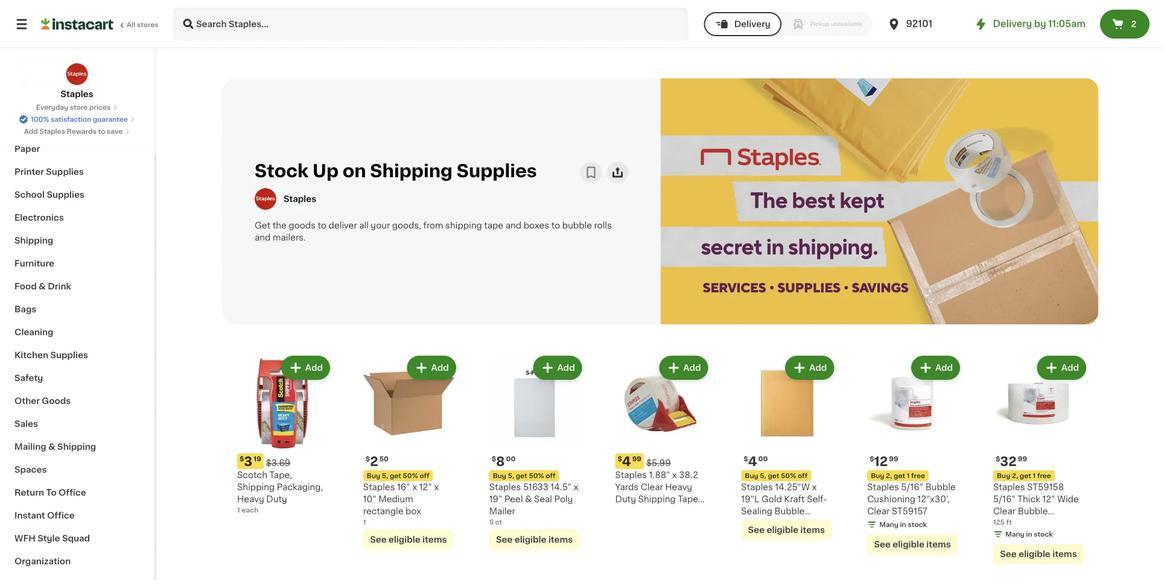 Task type: describe. For each thing, give the bounding box(es) containing it.
add for 2 add button
[[431, 364, 449, 372]]

$ for $ 32 99
[[996, 456, 1000, 463]]

12" inside staples 16" x 12" x 10" medium rectangle box 1
[[419, 483, 432, 492]]

food
[[14, 282, 37, 291]]

sealing
[[741, 508, 772, 516]]

furniture
[[14, 260, 54, 268]]

box
[[406, 508, 421, 516]]

food & drink link
[[7, 275, 147, 298]]

125 ft
[[993, 519, 1012, 526]]

stores
[[137, 21, 159, 28]]

see for 4
[[748, 526, 765, 535]]

stock up on shipping supplies
[[255, 163, 537, 180]]

staples for self-
[[741, 483, 773, 492]]

supplies for kitchen supplies
[[50, 351, 88, 360]]

4 add button from the left
[[660, 357, 707, 379]]

1 add button from the left
[[282, 357, 329, 379]]

st59158
[[1027, 483, 1064, 492]]

14.5"
[[551, 483, 572, 492]]

staples logo image
[[65, 63, 88, 86]]

add button for 32
[[1038, 357, 1085, 379]]

12"x30',
[[918, 496, 950, 504]]

yards
[[615, 483, 639, 492]]

shipping inside staples 1.88" x 38.2 yards clear heavy duty shipping tape roll
[[638, 496, 676, 504]]

school supplies
[[14, 191, 84, 199]]

add button for 4
[[786, 357, 833, 379]]

& inside staples 51633 14.5" x 19" peel & seal poly mailer 5 ct
[[525, 496, 532, 504]]

0 vertical spatial in
[[900, 522, 906, 528]]

tape,
[[269, 471, 292, 480]]

electronics link
[[7, 206, 147, 229]]

heavy inside staples 1.88" x 38.2 yards clear heavy duty shipping tape roll
[[665, 483, 692, 492]]

12" inside staples st59158 5/16" thick 12" wide clear bubble cushioning
[[1043, 496, 1055, 504]]

printer supplies link
[[7, 161, 147, 183]]

00 for 8
[[506, 456, 516, 463]]

shipping up "goods,"
[[370, 163, 453, 180]]

buy 2, get 1 free for 32
[[997, 473, 1051, 480]]

items for 8
[[549, 536, 573, 544]]

wfh style squad
[[14, 535, 90, 543]]

32
[[1000, 455, 1017, 468]]

eligible for 12
[[893, 541, 925, 549]]

cushioning inside staples st59158 5/16" thick 12" wide clear bubble cushioning
[[993, 520, 1041, 528]]

mailer for 19"
[[489, 508, 515, 516]]

medium
[[379, 496, 413, 504]]

it
[[53, 55, 59, 63]]

0 horizontal spatial and
[[255, 234, 271, 242]]

product group containing 32
[[989, 354, 1089, 577]]

instant
[[14, 512, 45, 520]]

& for drink
[[39, 282, 46, 291]]

get the goods to deliver all your goods, from shipping tape and boxes to bubble rolls and mailers.
[[255, 222, 612, 242]]

1 vertical spatial many
[[1005, 531, 1025, 538]]

$ 3 19 $3.69 scotch tape, shipping packaging, heavy duty 1 each
[[237, 455, 323, 514]]

up
[[313, 163, 339, 180]]

wfh style squad link
[[7, 527, 147, 550]]

from
[[423, 222, 443, 230]]

rectangle
[[363, 508, 403, 516]]

1 inside staples 16" x 12" x 10" medium rectangle box 1
[[363, 519, 366, 526]]

00 for 4
[[758, 456, 768, 463]]

see for 8
[[496, 536, 513, 544]]

buy left it
[[34, 55, 51, 63]]

everyday
[[36, 104, 68, 111]]

thick
[[1018, 496, 1040, 504]]

4 for staples 1.88" x 38.2 yards clear heavy duty shipping tape roll
[[622, 455, 631, 468]]

see eligible items for 2
[[370, 536, 447, 544]]

$3.19 original price: $3.69 element
[[237, 454, 328, 470]]

staples 1.88" x 38.2 yards clear heavy duty shipping tape roll
[[615, 471, 698, 516]]

$ 4 00
[[744, 455, 768, 468]]

tape
[[678, 496, 698, 504]]

shipping link
[[7, 229, 147, 252]]

add for 12 add button
[[935, 364, 953, 372]]

prices
[[89, 104, 111, 111]]

school supplies link
[[7, 183, 147, 206]]

get for 8
[[516, 473, 527, 480]]

organization
[[14, 558, 71, 566]]

items for 2
[[422, 536, 447, 544]]

instacart logo image
[[41, 17, 113, 31]]

product group containing 3
[[232, 354, 333, 577]]

mailing
[[14, 443, 46, 451]]

goods,
[[392, 222, 421, 230]]

to for deliver
[[318, 222, 327, 230]]

10"
[[363, 496, 376, 504]]

clear inside staples st59158 5/16" thick 12" wide clear bubble cushioning
[[993, 508, 1016, 516]]

gold
[[762, 496, 782, 504]]

x inside staples 51633 14.5" x 19" peel & seal poly mailer 5 ct
[[574, 483, 578, 492]]

x for 19"l
[[812, 483, 817, 492]]

see eligible items button for 12
[[867, 535, 958, 555]]

staples up everyday store prices link
[[61, 90, 93, 98]]

supplies for school supplies
[[47, 191, 84, 199]]

paper link
[[7, 138, 147, 161]]

99 for 4
[[632, 456, 642, 463]]

2 horizontal spatial to
[[551, 222, 560, 230]]

kitchen
[[14, 351, 48, 360]]

4 for staples 14.25"w x 19"l gold kraft self- sealing bubble mailer
[[748, 455, 757, 468]]

get for 2
[[390, 473, 401, 480]]

50% for 4
[[781, 473, 796, 480]]

eligible for 2
[[389, 536, 420, 544]]

buy 5, get 50% off for 2
[[367, 473, 430, 480]]

1.88"
[[649, 471, 670, 480]]

see for 32
[[1000, 550, 1017, 559]]

instant office link
[[7, 505, 147, 527]]

38.2
[[679, 471, 698, 480]]

$ 2 50
[[366, 455, 389, 468]]

99 for 12
[[889, 456, 898, 463]]

see for 12
[[874, 541, 891, 549]]

bubble inside 'staples 5/16" bubble cushioning 12"x30', clear st59157'
[[926, 483, 956, 492]]

mailing & shipping link
[[7, 436, 147, 459]]

$5.99
[[646, 459, 671, 468]]

99 for 32
[[1018, 456, 1027, 463]]

your
[[371, 222, 390, 230]]

1 vertical spatial stock
[[1034, 531, 1053, 538]]

2 inside button
[[1131, 20, 1137, 28]]

12
[[874, 455, 888, 468]]

office supplies link
[[7, 115, 147, 138]]

add button for 2
[[408, 357, 455, 379]]

sales
[[14, 420, 38, 428]]

satisfaction
[[51, 116, 91, 123]]

staples up goods at the top
[[284, 195, 316, 203]]

wfh
[[14, 535, 35, 543]]

supplies for office supplies
[[44, 122, 82, 130]]

125
[[993, 519, 1005, 526]]

shipping
[[445, 222, 482, 230]]

each
[[242, 507, 258, 514]]

ct
[[495, 519, 502, 526]]

shipping up furniture
[[14, 237, 53, 245]]

buy for 4
[[745, 473, 758, 480]]

see eligible items for 32
[[1000, 550, 1077, 559]]

product group containing 12
[[862, 354, 963, 577]]

$ 32 99
[[996, 455, 1027, 468]]

5
[[489, 519, 494, 526]]

add for 1st add button from left
[[305, 364, 323, 372]]

5, for 8
[[508, 473, 514, 480]]

self-
[[807, 496, 827, 504]]

1 up 'staples 5/16" bubble cushioning 12"x30', clear st59157'
[[907, 473, 910, 480]]

st59157
[[892, 508, 928, 516]]

1 horizontal spatial in
[[1026, 531, 1032, 538]]

$ for $ 3 19 $3.69 scotch tape, shipping packaging, heavy duty 1 each
[[240, 456, 244, 463]]

on
[[343, 163, 366, 180]]

style
[[38, 535, 60, 543]]

printer supplies
[[14, 168, 84, 176]]

$ 8 00
[[492, 455, 516, 468]]

2, for 12
[[886, 473, 892, 480]]

see eligible items for 12
[[874, 541, 951, 549]]

furniture link
[[7, 252, 147, 275]]

shipping up spaces 'link'
[[57, 443, 96, 451]]

eligible for 4
[[767, 526, 799, 535]]

0 vertical spatial many
[[879, 522, 899, 528]]

5, for 4
[[760, 473, 766, 480]]

add for 32's add button
[[1061, 364, 1079, 372]]

staples for clear
[[993, 483, 1025, 492]]

mailer for gold
[[741, 520, 767, 528]]

add staples rewards to save link
[[24, 127, 130, 136]]

50
[[379, 456, 389, 463]]

Search field
[[174, 8, 687, 40]]

0 vertical spatial and
[[506, 222, 521, 230]]

return to office link
[[7, 482, 147, 505]]

staples 16" x 12" x 10" medium rectangle box 1
[[363, 483, 439, 526]]

delivery for delivery
[[734, 20, 771, 28]]

off for 4
[[798, 473, 808, 480]]

see eligible items button for 4
[[741, 520, 832, 541]]

free for 12
[[911, 473, 925, 480]]

add for 4's add button
[[809, 364, 827, 372]]



Task type: vqa. For each thing, say whether or not it's contained in the screenshot.
Delivery button
yes



Task type: locate. For each thing, give the bounding box(es) containing it.
0 horizontal spatial off
[[420, 473, 430, 480]]

$ left 50
[[366, 456, 370, 463]]

product group containing 8
[[484, 354, 585, 577]]

goods
[[289, 222, 316, 230]]

safety link
[[7, 367, 147, 390]]

cushioning up st59157
[[867, 496, 915, 504]]

see eligible items for 4
[[748, 526, 825, 535]]

staples down 100%
[[39, 128, 65, 135]]

2 horizontal spatial 99
[[1018, 456, 1027, 463]]

2 horizontal spatial bubble
[[1018, 508, 1048, 516]]

1 4 from the left
[[622, 455, 631, 468]]

many down "ft"
[[1005, 531, 1025, 538]]

buy 5, get 50% off up the 14.25"w
[[745, 473, 808, 480]]

19
[[254, 456, 261, 463]]

2 horizontal spatial buy 5, get 50% off
[[745, 473, 808, 480]]

2, down $ 32 99
[[1012, 473, 1018, 480]]

staples down $ 12 99
[[867, 483, 899, 492]]

mailer inside staples 51633 14.5" x 19" peel & seal poly mailer 5 ct
[[489, 508, 515, 516]]

1 horizontal spatial 50%
[[529, 473, 544, 480]]

0 vertical spatial 2
[[1131, 20, 1137, 28]]

get up '51633'
[[516, 473, 527, 480]]

& for shipping
[[48, 443, 55, 451]]

5, down $ 8 00
[[508, 473, 514, 480]]

1 product group from the left
[[232, 354, 333, 577]]

mailer
[[489, 508, 515, 516], [741, 520, 767, 528]]

mailer inside staples 14.25"w x 19"l gold kraft self- sealing bubble mailer
[[741, 520, 767, 528]]

3 5, from the left
[[760, 473, 766, 480]]

staples 51633 14.5" x 19" peel & seal poly mailer 5 ct
[[489, 483, 578, 526]]

delivery button
[[704, 12, 781, 36]]

buy 2, get 1 free down $ 12 99
[[871, 473, 925, 480]]

everyday store prices link
[[36, 103, 118, 112]]

0 horizontal spatial mailer
[[489, 508, 515, 516]]

store
[[70, 104, 88, 111]]

add button for 12
[[912, 357, 959, 379]]

supplies inside school supplies link
[[47, 191, 84, 199]]

cushioning inside 'staples 5/16" bubble cushioning 12"x30', clear st59157'
[[867, 496, 915, 504]]

0 horizontal spatial &
[[39, 282, 46, 291]]

staples for medium
[[363, 483, 395, 492]]

2 get from the left
[[516, 473, 527, 480]]

buy 5, get 50% off up '51633'
[[493, 473, 556, 480]]

x inside staples 14.25"w x 19"l gold kraft self- sealing bubble mailer
[[812, 483, 817, 492]]

$ up 19"l
[[744, 456, 748, 463]]

1 horizontal spatial 4
[[748, 455, 757, 468]]

2 2, from the left
[[1012, 473, 1018, 480]]

2 product group from the left
[[358, 354, 459, 577]]

1 horizontal spatial buy 2, get 1 free
[[997, 473, 1051, 480]]

7 add button from the left
[[1038, 357, 1085, 379]]

50% up the 14.25"w
[[781, 473, 796, 480]]

clear inside staples 1.88" x 38.2 yards clear heavy duty shipping tape roll
[[641, 483, 663, 492]]

$4.99 original price: $5.99 element
[[615, 454, 706, 470]]

get down $ 12 99
[[894, 473, 905, 480]]

1 inside $ 3 19 $3.69 scotch tape, shipping packaging, heavy duty 1 each
[[237, 507, 240, 514]]

0 horizontal spatial heavy
[[237, 496, 264, 504]]

4 $ from the left
[[618, 456, 622, 463]]

4 up 19"l
[[748, 455, 757, 468]]

return to office
[[14, 489, 86, 497]]

5/16" inside staples st59158 5/16" thick 12" wide clear bubble cushioning
[[993, 496, 1016, 504]]

eligible for 32
[[1019, 550, 1051, 559]]

0 horizontal spatial to
[[98, 128, 105, 135]]

shipping down scotch
[[237, 483, 275, 492]]

1 horizontal spatial many
[[1005, 531, 1025, 538]]

1 buy 5, get 50% off from the left
[[367, 473, 430, 480]]

items down self-
[[801, 526, 825, 535]]

free
[[911, 473, 925, 480], [1037, 473, 1051, 480]]

free for 32
[[1037, 473, 1051, 480]]

1 horizontal spatial free
[[1037, 473, 1051, 480]]

3 add button from the left
[[534, 357, 581, 379]]

safety
[[14, 374, 43, 383]]

1 vertical spatial and
[[255, 234, 271, 242]]

1 horizontal spatial 12"
[[1043, 496, 1055, 504]]

00 right the '8'
[[506, 456, 516, 463]]

$ inside $ 3 19 $3.69 scotch tape, shipping packaging, heavy duty 1 each
[[240, 456, 244, 463]]

0 vertical spatial mailer
[[489, 508, 515, 516]]

poly
[[554, 496, 573, 504]]

clear for 12
[[867, 508, 890, 516]]

2
[[1131, 20, 1137, 28], [370, 455, 378, 468]]

2 add button from the left
[[408, 357, 455, 379]]

buy down $ 2 50
[[367, 473, 380, 480]]

other goods
[[14, 397, 71, 406]]

1 $ from the left
[[240, 456, 244, 463]]

0 horizontal spatial many
[[879, 522, 899, 528]]

staples inside staples 51633 14.5" x 19" peel & seal poly mailer 5 ct
[[489, 483, 521, 492]]

2 horizontal spatial &
[[525, 496, 532, 504]]

1 vertical spatial 12"
[[1043, 496, 1055, 504]]

other goods link
[[7, 390, 147, 413]]

1 off from the left
[[420, 473, 430, 480]]

delivery inside delivery by 11:05am link
[[993, 20, 1032, 28]]

staples inside staples st59158 5/16" thick 12" wide clear bubble cushioning
[[993, 483, 1025, 492]]

shipping inside $ 3 19 $3.69 scotch tape, shipping packaging, heavy duty 1 each
[[237, 483, 275, 492]]

product group containing 2
[[358, 354, 459, 577]]

0 horizontal spatial 2
[[370, 455, 378, 468]]

heavy
[[665, 483, 692, 492], [237, 496, 264, 504]]

off up the 14.5"
[[546, 473, 556, 480]]

items for 12
[[927, 541, 951, 549]]

19"
[[489, 496, 502, 504]]

staples link
[[61, 63, 93, 100]]

$ up 'staples 5/16" bubble cushioning 12"x30', clear st59157'
[[870, 456, 874, 463]]

1 vertical spatial office
[[59, 489, 86, 497]]

heavy up tape
[[665, 483, 692, 492]]

1 99 from the left
[[632, 456, 642, 463]]

2 duty from the left
[[615, 496, 636, 504]]

99 inside $ 32 99
[[1018, 456, 1027, 463]]

x for 38.2
[[672, 471, 677, 480]]

0 vertical spatial 12"
[[419, 483, 432, 492]]

duty inside staples 1.88" x 38.2 yards clear heavy duty shipping tape roll
[[615, 496, 636, 504]]

electronics
[[14, 214, 64, 222]]

get up the 14.25"w
[[768, 473, 779, 480]]

see eligible items button for 8
[[489, 530, 580, 550]]

1 horizontal spatial duty
[[615, 496, 636, 504]]

items down st59157
[[927, 541, 951, 549]]

to
[[46, 489, 57, 497]]

0 horizontal spatial 5,
[[382, 473, 388, 480]]

4
[[622, 455, 631, 468], [748, 455, 757, 468]]

staples for st59157
[[867, 483, 899, 492]]

delivery by 11:05am
[[993, 20, 1086, 28]]

2 free from the left
[[1037, 473, 1051, 480]]

3 99 from the left
[[1018, 456, 1027, 463]]

get for 4
[[768, 473, 779, 480]]

buy for 8
[[493, 473, 506, 480]]

5, for 2
[[382, 473, 388, 480]]

$ up staples st59158 5/16" thick 12" wide clear bubble cushioning
[[996, 456, 1000, 463]]

stock down staples st59158 5/16" thick 12" wide clear bubble cushioning
[[1034, 531, 1053, 538]]

$ inside $ 8 00
[[492, 456, 496, 463]]

50% for 2
[[403, 473, 418, 480]]

squad
[[62, 535, 90, 543]]

delivery inside delivery button
[[734, 20, 771, 28]]

5 $ from the left
[[744, 456, 748, 463]]

staples inside staples 14.25"w x 19"l gold kraft self- sealing bubble mailer
[[741, 483, 773, 492]]

in down st59157
[[900, 522, 906, 528]]

0 horizontal spatial 4
[[622, 455, 631, 468]]

1 vertical spatial cushioning
[[993, 520, 1041, 528]]

see eligible items down kraft
[[748, 526, 825, 535]]

6 product group from the left
[[862, 354, 963, 577]]

spaces link
[[7, 459, 147, 482]]

duty down "yards"
[[615, 496, 636, 504]]

items down staples 16" x 12" x 10" medium rectangle box 1
[[422, 536, 447, 544]]

0 horizontal spatial many in stock
[[879, 522, 927, 528]]

5, down $ 4 00
[[760, 473, 766, 480]]

see
[[748, 526, 765, 535], [370, 536, 387, 544], [496, 536, 513, 544], [874, 541, 891, 549], [1000, 550, 1017, 559]]

1 horizontal spatial buy 5, get 50% off
[[493, 473, 556, 480]]

2, for 32
[[1012, 473, 1018, 480]]

0 horizontal spatial 2,
[[886, 473, 892, 480]]

0 vertical spatial heavy
[[665, 483, 692, 492]]

2, down $ 12 99
[[886, 473, 892, 480]]

and right tape
[[506, 222, 521, 230]]

to left save
[[98, 128, 105, 135]]

bubble inside staples st59158 5/16" thick 12" wide clear bubble cushioning
[[1018, 508, 1048, 516]]

1 buy 2, get 1 free from the left
[[871, 473, 925, 480]]

2 4 from the left
[[748, 455, 757, 468]]

many in stock
[[879, 522, 927, 528], [1005, 531, 1053, 538]]

buy for 12
[[871, 473, 884, 480]]

and
[[506, 222, 521, 230], [255, 234, 271, 242]]

off for 8
[[546, 473, 556, 480]]

00 inside $ 4 00
[[758, 456, 768, 463]]

2 horizontal spatial off
[[798, 473, 808, 480]]

2 00 from the left
[[758, 456, 768, 463]]

1 horizontal spatial &
[[48, 443, 55, 451]]

99 inside $ 4 99
[[632, 456, 642, 463]]

1 horizontal spatial 00
[[758, 456, 768, 463]]

2 buy 5, get 50% off from the left
[[493, 473, 556, 480]]

2 horizontal spatial 50%
[[781, 473, 796, 480]]

$ left 19
[[240, 456, 244, 463]]

1 vertical spatial heavy
[[237, 496, 264, 504]]

1 vertical spatial 5/16"
[[993, 496, 1016, 504]]

3 50% from the left
[[781, 473, 796, 480]]

see eligible items button for 2
[[363, 530, 454, 550]]

bubble inside staples 14.25"w x 19"l gold kraft self- sealing bubble mailer
[[775, 508, 805, 516]]

duty inside $ 3 19 $3.69 scotch tape, shipping packaging, heavy duty 1 each
[[266, 496, 287, 504]]

0 vertical spatial cushioning
[[867, 496, 915, 504]]

staples 14.25"w x 19"l gold kraft self- sealing bubble mailer
[[741, 483, 827, 528]]

0 horizontal spatial bubble
[[775, 508, 805, 516]]

50% up '51633'
[[529, 473, 544, 480]]

1 2, from the left
[[886, 473, 892, 480]]

3 off from the left
[[798, 473, 808, 480]]

heavy up each
[[237, 496, 264, 504]]

office inside "link"
[[14, 122, 42, 130]]

1 duty from the left
[[266, 496, 287, 504]]

0 horizontal spatial delivery
[[734, 20, 771, 28]]

spaces
[[14, 466, 47, 474]]

roll
[[615, 508, 631, 516]]

buy it again link
[[7, 47, 147, 71]]

$ inside $ 32 99
[[996, 456, 1000, 463]]

all stores
[[127, 21, 159, 28]]

1 get from the left
[[390, 473, 401, 480]]

buy 5, get 50% off for 4
[[745, 473, 808, 480]]

4 inside 'element'
[[622, 455, 631, 468]]

items for 4
[[801, 526, 825, 535]]

x inside staples 1.88" x 38.2 yards clear heavy duty shipping tape roll
[[672, 471, 677, 480]]

packaging,
[[277, 483, 323, 492]]

add for fourth add button from the right
[[683, 364, 701, 372]]

buy down $ 4 00
[[745, 473, 758, 480]]

& down '51633'
[[525, 496, 532, 504]]

product group
[[232, 354, 333, 577], [358, 354, 459, 577], [484, 354, 585, 577], [610, 354, 711, 577], [736, 354, 837, 577], [862, 354, 963, 577], [989, 354, 1089, 577]]

1 horizontal spatial many in stock
[[1005, 531, 1053, 538]]

kitchen supplies
[[14, 351, 88, 360]]

eligible down st59157
[[893, 541, 925, 549]]

0 horizontal spatial 99
[[632, 456, 642, 463]]

staples up 10"
[[363, 483, 395, 492]]

office right to
[[59, 489, 86, 497]]

get for 12
[[894, 473, 905, 480]]

off up staples 16" x 12" x 10" medium rectangle box 1
[[420, 473, 430, 480]]

1 50% from the left
[[403, 473, 418, 480]]

1 free from the left
[[911, 473, 925, 480]]

0 horizontal spatial 50%
[[403, 473, 418, 480]]

tape
[[484, 222, 503, 230]]

see down 'ct' on the left of the page
[[496, 536, 513, 544]]

2 99 from the left
[[889, 456, 898, 463]]

staples up 19"l
[[741, 483, 773, 492]]

00 up gold
[[758, 456, 768, 463]]

buy for 32
[[997, 473, 1010, 480]]

0 horizontal spatial cushioning
[[867, 496, 915, 504]]

heavy inside $ 3 19 $3.69 scotch tape, shipping packaging, heavy duty 1 each
[[237, 496, 264, 504]]

2 50% from the left
[[529, 473, 544, 480]]

buy down 12
[[871, 473, 884, 480]]

7 $ from the left
[[996, 456, 1000, 463]]

1 horizontal spatial clear
[[867, 508, 890, 516]]

$ 12 99
[[870, 455, 898, 468]]

delivery for delivery by 11:05am
[[993, 20, 1032, 28]]

1 horizontal spatial stock
[[1034, 531, 1053, 538]]

0 vertical spatial many in stock
[[879, 522, 927, 528]]

0 horizontal spatial in
[[900, 522, 906, 528]]

supplies inside office supplies "link"
[[44, 122, 82, 130]]

mailer down 'sealing'
[[741, 520, 767, 528]]

office up wfh style squad
[[47, 512, 75, 520]]

1 vertical spatial in
[[1026, 531, 1032, 538]]

1 horizontal spatial 99
[[889, 456, 898, 463]]

mailer up 'ct' on the left of the page
[[489, 508, 515, 516]]

mailers.
[[273, 234, 306, 242]]

staples inside staples 1.88" x 38.2 yards clear heavy duty shipping tape roll
[[615, 471, 647, 480]]

see eligible items button down kraft
[[741, 520, 832, 541]]

duty
[[266, 496, 287, 504], [615, 496, 636, 504]]

1 horizontal spatial 2,
[[1012, 473, 1018, 480]]

lists link
[[7, 71, 147, 95]]

1 left each
[[237, 507, 240, 514]]

drink
[[48, 282, 71, 291]]

shipping down 1.88"
[[638, 496, 676, 504]]

many in stock down "ft"
[[1005, 531, 1053, 538]]

supplies inside kitchen supplies link
[[50, 351, 88, 360]]

x for 12"
[[412, 483, 417, 492]]

bags link
[[7, 298, 147, 321]]

0 horizontal spatial buy 2, get 1 free
[[871, 473, 925, 480]]

$ inside $ 4 00
[[744, 456, 748, 463]]

12" right 16"
[[419, 483, 432, 492]]

1 5, from the left
[[382, 473, 388, 480]]

0 horizontal spatial 12"
[[419, 483, 432, 492]]

1 00 from the left
[[506, 456, 516, 463]]

2 off from the left
[[546, 473, 556, 480]]

add button
[[282, 357, 329, 379], [408, 357, 455, 379], [534, 357, 581, 379], [660, 357, 707, 379], [786, 357, 833, 379], [912, 357, 959, 379], [1038, 357, 1085, 379]]

$ up "yards"
[[618, 456, 622, 463]]

6 add button from the left
[[912, 357, 959, 379]]

kraft
[[784, 496, 805, 504]]

duty down tape,
[[266, 496, 287, 504]]

$ for $ 12 99
[[870, 456, 874, 463]]

get for 32
[[1020, 473, 1031, 480]]

return
[[14, 489, 44, 497]]

2 vertical spatial &
[[525, 496, 532, 504]]

clear for 4
[[641, 483, 663, 492]]

many
[[879, 522, 899, 528], [1005, 531, 1025, 538]]

& right food
[[39, 282, 46, 291]]

buy down 32
[[997, 473, 1010, 480]]

2 inside the product group
[[370, 455, 378, 468]]

clear up 125 ft
[[993, 508, 1016, 516]]

deliver
[[329, 222, 357, 230]]

1 horizontal spatial bubble
[[926, 483, 956, 492]]

99 left "$5.99"
[[632, 456, 642, 463]]

3 product group from the left
[[484, 354, 585, 577]]

14.25"w
[[775, 483, 810, 492]]

00 inside $ 8 00
[[506, 456, 516, 463]]

$ for $ 4 00
[[744, 456, 748, 463]]

items for 32
[[1053, 550, 1077, 559]]

staples up "yards"
[[615, 471, 647, 480]]

see eligible items button down staples 51633 14.5" x 19" peel & seal poly mailer 5 ct
[[489, 530, 580, 550]]

see eligible items down st59157
[[874, 541, 951, 549]]

50% for 8
[[529, 473, 544, 480]]

clear inside 'staples 5/16" bubble cushioning 12"x30', clear st59157'
[[867, 508, 890, 516]]

4 get from the left
[[894, 473, 905, 480]]

items down wide
[[1053, 550, 1077, 559]]

staples for heavy
[[615, 471, 647, 480]]

1 horizontal spatial delivery
[[993, 20, 1032, 28]]

3 get from the left
[[768, 473, 779, 480]]

1 horizontal spatial 5/16"
[[993, 496, 1016, 504]]

1 horizontal spatial to
[[318, 222, 327, 230]]

eligible down box
[[389, 536, 420, 544]]

add
[[24, 128, 38, 135], [305, 364, 323, 372], [431, 364, 449, 372], [557, 364, 575, 372], [683, 364, 701, 372], [809, 364, 827, 372], [935, 364, 953, 372], [1061, 364, 1079, 372]]

1 horizontal spatial 5,
[[508, 473, 514, 480]]

1
[[907, 473, 910, 480], [1033, 473, 1036, 480], [237, 507, 240, 514], [363, 519, 366, 526]]

other
[[14, 397, 40, 406]]

99 right 12
[[889, 456, 898, 463]]

buy for 2
[[367, 473, 380, 480]]

7 product group from the left
[[989, 354, 1089, 577]]

staples for &
[[489, 483, 521, 492]]

3 $ from the left
[[492, 456, 496, 463]]

see eligible items button down "ft"
[[993, 544, 1084, 565]]

free up 'staples 5/16" bubble cushioning 12"x30', clear st59157'
[[911, 473, 925, 480]]

to right goods at the top
[[318, 222, 327, 230]]

5/16" inside 'staples 5/16" bubble cushioning 12"x30', clear st59157'
[[901, 483, 923, 492]]

staples up thick
[[993, 483, 1025, 492]]

0 horizontal spatial 00
[[506, 456, 516, 463]]

add button for 8
[[534, 357, 581, 379]]

lists
[[34, 79, 55, 88]]

eligible for 8
[[515, 536, 546, 544]]

99 inside $ 12 99
[[889, 456, 898, 463]]

1 vertical spatial mailer
[[741, 520, 767, 528]]

$ inside $ 2 50
[[366, 456, 370, 463]]

5/16" up st59157
[[901, 483, 923, 492]]

clear
[[641, 483, 663, 492], [867, 508, 890, 516], [993, 508, 1016, 516]]

bubble down thick
[[1018, 508, 1048, 516]]

1 horizontal spatial cushioning
[[993, 520, 1041, 528]]

$ for $ 4 99
[[618, 456, 622, 463]]

buy down the '8'
[[493, 473, 506, 480]]

see eligible items down box
[[370, 536, 447, 544]]

$ inside $ 12 99
[[870, 456, 874, 463]]

$ for $ 2 50
[[366, 456, 370, 463]]

staples inside the add staples rewards to save link
[[39, 128, 65, 135]]

51633
[[523, 483, 549, 492]]

0 horizontal spatial buy 5, get 50% off
[[367, 473, 430, 480]]

$3.69
[[266, 459, 290, 468]]

all
[[127, 21, 135, 28]]

get
[[255, 222, 270, 230]]

5/16" up 125 ft
[[993, 496, 1016, 504]]

to for save
[[98, 128, 105, 135]]

2 buy 2, get 1 free from the left
[[997, 473, 1051, 480]]

instant office
[[14, 512, 75, 520]]

$ up 19"
[[492, 456, 496, 463]]

kitchen supplies link
[[7, 344, 147, 367]]

92101
[[906, 20, 932, 28]]

free up st59158
[[1037, 473, 1051, 480]]

1 vertical spatial 2
[[370, 455, 378, 468]]

5 get from the left
[[1020, 473, 1031, 480]]

by
[[1034, 20, 1046, 28]]

office supplies
[[14, 122, 82, 130]]

2 horizontal spatial clear
[[993, 508, 1016, 516]]

1 down rectangle
[[363, 519, 366, 526]]

see down rectangle
[[370, 536, 387, 544]]

see down "ft"
[[1000, 550, 1017, 559]]

printer
[[14, 168, 44, 176]]

2,
[[886, 473, 892, 480], [1012, 473, 1018, 480]]

buy 5, get 50% off
[[367, 473, 430, 480], [493, 473, 556, 480], [745, 473, 808, 480]]

1 vertical spatial many in stock
[[1005, 531, 1053, 538]]

see eligible items for 8
[[496, 536, 573, 544]]

buy 5, get 50% off for 8
[[493, 473, 556, 480]]

2 vertical spatial office
[[47, 512, 75, 520]]

cleaning
[[14, 328, 53, 337]]

eligible down 'sealing'
[[767, 526, 799, 535]]

0 horizontal spatial stock
[[908, 522, 927, 528]]

cleaning link
[[7, 321, 147, 344]]

items down poly
[[549, 536, 573, 544]]

0 vertical spatial stock
[[908, 522, 927, 528]]

supplies for printer supplies
[[46, 168, 84, 176]]

the
[[273, 222, 287, 230]]

service type group
[[704, 12, 872, 36]]

in down staples st59158 5/16" thick 12" wide clear bubble cushioning
[[1026, 531, 1032, 538]]

add staples rewards to save
[[24, 128, 123, 135]]

5 product group from the left
[[736, 354, 837, 577]]

supplies inside printer supplies link
[[46, 168, 84, 176]]

off up the 14.25"w
[[798, 473, 808, 480]]

again
[[61, 55, 85, 63]]

organization link
[[7, 550, 147, 573]]

see eligible items button for 32
[[993, 544, 1084, 565]]

0 vertical spatial 5/16"
[[901, 483, 923, 492]]

1 horizontal spatial off
[[546, 473, 556, 480]]

5, down $ 2 50
[[382, 473, 388, 480]]

buy 2, get 1 free down $ 32 99
[[997, 473, 1051, 480]]

0 vertical spatial office
[[14, 122, 42, 130]]

0 horizontal spatial clear
[[641, 483, 663, 492]]

$ inside $ 4 99
[[618, 456, 622, 463]]

1 horizontal spatial and
[[506, 222, 521, 230]]

sales link
[[7, 413, 147, 436]]

save
[[107, 128, 123, 135]]

off for 2
[[420, 473, 430, 480]]

3 buy 5, get 50% off from the left
[[745, 473, 808, 480]]

all stores link
[[41, 7, 159, 41]]

buy 2, get 1 free for 12
[[871, 473, 925, 480]]

delivery by 11:05am link
[[974, 17, 1086, 31]]

to inside the add staples rewards to save link
[[98, 128, 105, 135]]

4 product group from the left
[[610, 354, 711, 577]]

0 horizontal spatial duty
[[266, 496, 287, 504]]

1 horizontal spatial heavy
[[665, 483, 692, 492]]

rolls
[[594, 222, 612, 230]]

1 horizontal spatial mailer
[[741, 520, 767, 528]]

see eligible items down "ft"
[[1000, 550, 1077, 559]]

2 5, from the left
[[508, 473, 514, 480]]

to
[[98, 128, 105, 135], [318, 222, 327, 230], [551, 222, 560, 230]]

2 $ from the left
[[366, 456, 370, 463]]

0 vertical spatial &
[[39, 282, 46, 291]]

see down 'staples 5/16" bubble cushioning 12"x30', clear st59157'
[[874, 541, 891, 549]]

1 up st59158
[[1033, 473, 1036, 480]]

staples
[[61, 90, 93, 98], [39, 128, 65, 135], [284, 195, 316, 203], [615, 471, 647, 480], [363, 483, 395, 492], [489, 483, 521, 492], [741, 483, 773, 492], [867, 483, 899, 492], [993, 483, 1025, 492]]

None search field
[[173, 7, 688, 41]]

1 vertical spatial &
[[48, 443, 55, 451]]

0 horizontal spatial free
[[911, 473, 925, 480]]

16"
[[397, 483, 410, 492]]

add for add button associated with 8
[[557, 364, 575, 372]]

$ for $ 8 00
[[492, 456, 496, 463]]

0 horizontal spatial 5/16"
[[901, 483, 923, 492]]

staples inside 'staples 5/16" bubble cushioning 12"x30', clear st59157'
[[867, 483, 899, 492]]

1 horizontal spatial 2
[[1131, 20, 1137, 28]]

12" down st59158
[[1043, 496, 1055, 504]]

office up paper
[[14, 122, 42, 130]]

clear down 1.88"
[[641, 483, 663, 492]]

2 horizontal spatial 5,
[[760, 473, 766, 480]]

staples st59158 5/16" thick 12" wide clear bubble cushioning
[[993, 483, 1079, 528]]

5 add button from the left
[[786, 357, 833, 379]]

6 $ from the left
[[870, 456, 874, 463]]

buy 5, get 50% off up 16"
[[367, 473, 430, 480]]

cushioning down thick
[[993, 520, 1041, 528]]

see for 2
[[370, 536, 387, 544]]

staples inside staples 16" x 12" x 10" medium rectangle box 1
[[363, 483, 395, 492]]

100% satisfaction guarantee
[[31, 116, 128, 123]]



